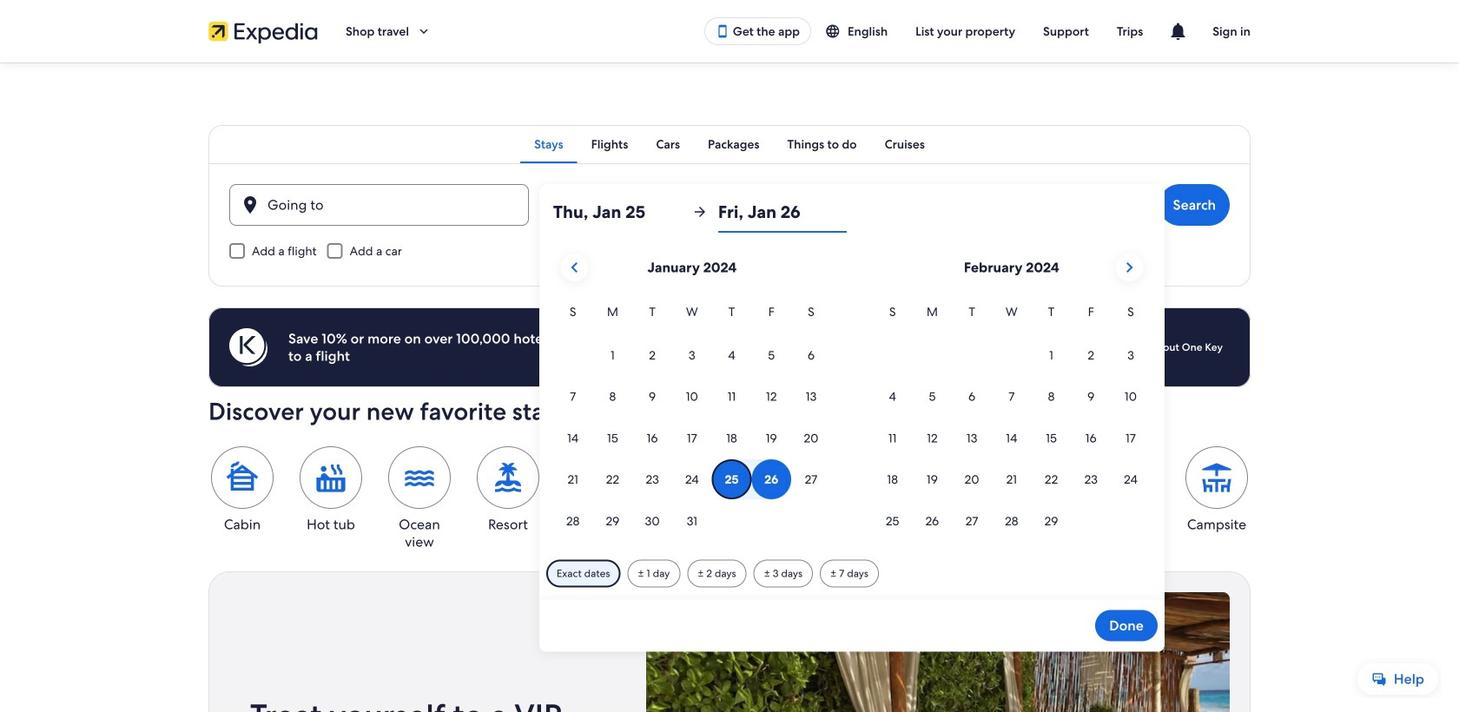 Task type: vqa. For each thing, say whether or not it's contained in the screenshot.
Orlando Flights IMAGE
no



Task type: locate. For each thing, give the bounding box(es) containing it.
shop travel image
[[416, 23, 432, 39]]

expedia logo image
[[209, 19, 318, 43]]

tab list
[[209, 125, 1251, 163]]

next month image
[[1119, 257, 1140, 278]]

main content
[[0, 63, 1460, 713]]

january 2024 element
[[553, 302, 831, 543]]

application
[[553, 247, 1151, 543]]



Task type: describe. For each thing, give the bounding box(es) containing it.
small image
[[826, 23, 848, 39]]

february 2024 element
[[873, 302, 1151, 543]]

download the app button image
[[716, 24, 730, 38]]

directional image
[[692, 204, 708, 220]]

communication center icon image
[[1168, 21, 1189, 42]]

previous month image
[[564, 257, 585, 278]]



